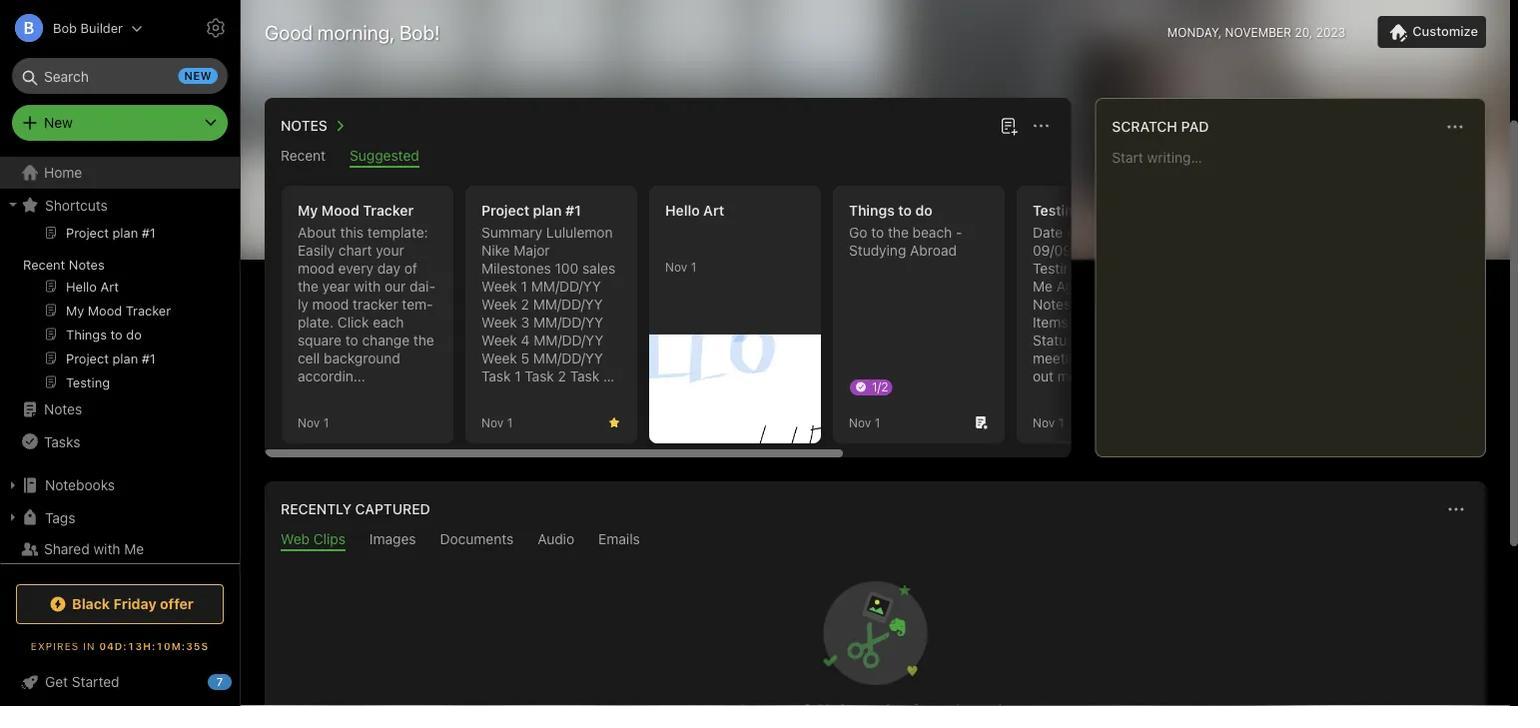 Task type: describe. For each thing, give the bounding box(es) containing it.
art
[[704, 202, 725, 219]]

friday
[[113, 596, 157, 612]]

click
[[338, 314, 369, 331]]

goal
[[1114, 242, 1144, 259]]

project
[[482, 202, 530, 219]]

nike
[[482, 242, 510, 259]]

&
[[1067, 224, 1077, 241]]

attendees
[[1084, 260, 1150, 277]]

home
[[44, 164, 82, 181]]

about
[[298, 224, 337, 241]]

suggested tab
[[350, 147, 419, 168]]

black friday offer button
[[16, 584, 224, 624]]

and
[[1033, 386, 1057, 403]]

more actions image
[[1029, 114, 1053, 138]]

send
[[1129, 350, 1162, 367]]

recent tab
[[281, 147, 326, 168]]

2 vertical spatial testing
[[1110, 278, 1157, 295]]

20,
[[1295, 25, 1313, 39]]

more actions image for recently captured
[[1445, 498, 1469, 522]]

change
[[362, 332, 410, 349]]

3 week from the top
[[482, 314, 517, 331]]

mood
[[322, 202, 359, 219]]

tracker
[[353, 296, 398, 313]]

1 vertical spatial 2
[[558, 368, 566, 385]]

notes inside button
[[281, 117, 328, 134]]

0 vertical spatial mood
[[298, 260, 334, 277]]

status
[[1033, 332, 1074, 349]]

5
[[521, 350, 530, 367]]

cell
[[298, 350, 320, 367]]

great
[[1075, 296, 1111, 313]]

documents
[[440, 531, 514, 547]]

1 vertical spatial testing
[[1033, 260, 1080, 277]]

shared
[[44, 541, 90, 557]]

square
[[298, 332, 342, 349]]

1 week from the top
[[482, 278, 517, 295]]

audio
[[538, 531, 575, 547]]

good morning, bob!
[[265, 20, 440, 43]]

captured
[[355, 501, 430, 518]]

le...
[[527, 386, 555, 403]]

dai
[[410, 278, 436, 295]]

1 vertical spatial to
[[871, 224, 884, 241]]

emails tab
[[599, 531, 640, 551]]

november
[[1225, 25, 1292, 39]]

tab list for recently captured
[[269, 531, 1483, 551]]

#1
[[566, 202, 581, 219]]

expand tags image
[[5, 510, 21, 526]]

1 vertical spatial 3
[[603, 368, 612, 385]]

Search text field
[[26, 58, 214, 94]]

every
[[338, 260, 374, 277]]

0 horizontal spatial me
[[124, 541, 144, 557]]

1/2
[[872, 380, 889, 394]]

settings image
[[204, 16, 228, 40]]

good
[[265, 20, 313, 43]]

09/09/2099
[[1033, 242, 1111, 259]]

your
[[376, 242, 404, 259]]

0 horizontal spatial the
[[298, 278, 319, 295]]

notes up the tasks
[[44, 401, 82, 418]]

1 vertical spatial mood
[[312, 296, 349, 313]]

milestones
[[482, 260, 551, 277]]

images tab
[[370, 531, 416, 551]]

hello art
[[665, 202, 725, 219]]

0 vertical spatial meeting
[[1033, 350, 1085, 367]]

clips
[[314, 531, 346, 547]]

7
[[217, 676, 223, 689]]

assignee
[[1072, 314, 1131, 331]]

tasks
[[44, 433, 80, 450]]

tags
[[45, 509, 75, 526]]

-
[[956, 224, 963, 241]]

thumbnail image
[[649, 335, 821, 444]]

recent notes
[[23, 257, 105, 272]]

monday,
[[1168, 25, 1222, 39]]

beach
[[913, 224, 952, 241]]

0 vertical spatial 3
[[521, 314, 530, 331]]

1 vertical spatial 4
[[515, 386, 524, 403]]

documents tab
[[440, 531, 514, 551]]

started
[[72, 674, 119, 690]]

background
[[324, 350, 401, 367]]

0 vertical spatial 4
[[521, 332, 530, 349]]

Help and Learning task checklist field
[[0, 666, 240, 698]]

get started
[[45, 674, 119, 690]]

get
[[45, 674, 68, 690]]

tags button
[[0, 502, 231, 534]]

summary
[[482, 224, 543, 241]]

web clips
[[281, 531, 346, 547]]

up
[[1119, 332, 1135, 349]]

shared with me link
[[0, 534, 231, 565]]

abroad
[[910, 242, 957, 259]]

new button
[[12, 105, 228, 141]]

to inside my mood tracker about this template: easily chart your mood every day of the year with our dai ly mood tracker tem plate. click each square to change the cell background accordin...
[[345, 332, 358, 349]]

out
[[1033, 368, 1054, 385]]

new
[[44, 114, 73, 131]]

new search field
[[26, 58, 218, 94]]

notes inside testing date & time 09/09/2099 goal testing attendees me agenda testing notes great action items assignee status clean up meeting notes send out meeting notes and actio...
[[1033, 296, 1071, 313]]

2 week from the top
[[482, 296, 517, 313]]

each
[[373, 314, 404, 331]]

0 vertical spatial 2
[[521, 296, 529, 313]]

sales
[[582, 260, 616, 277]]

expand notebooks image
[[5, 478, 21, 494]]

me inside testing date & time 09/09/2099 goal testing attendees me agenda testing notes great action items assignee status clean up meeting notes send out meeting notes and actio...
[[1033, 278, 1053, 295]]

this
[[340, 224, 364, 241]]

recent for recent notes
[[23, 257, 65, 272]]

images
[[370, 531, 416, 547]]

web
[[281, 531, 310, 547]]

time
[[1081, 224, 1112, 241]]



Task type: locate. For each thing, give the bounding box(es) containing it.
morning,
[[318, 20, 395, 43]]

bob
[[53, 20, 77, 35]]

2
[[521, 296, 529, 313], [558, 368, 566, 385]]

click to collapse image
[[232, 669, 247, 693]]

customize button
[[1378, 16, 1487, 48]]

ly
[[298, 278, 436, 313]]

1 vertical spatial more actions image
[[1445, 498, 1469, 522]]

more actions field for scratch pad
[[1442, 113, 1470, 141]]

the
[[888, 224, 909, 241], [298, 278, 319, 295], [414, 332, 434, 349]]

lululemon
[[546, 224, 613, 241]]

bob!
[[400, 20, 440, 43]]

mood down year
[[312, 296, 349, 313]]

easily
[[298, 242, 335, 259]]

me down tags button
[[124, 541, 144, 557]]

0 horizontal spatial recent
[[23, 257, 65, 272]]

0 vertical spatial with
[[354, 278, 381, 295]]

the down tem
[[414, 332, 434, 349]]

notes down shortcuts
[[69, 257, 105, 272]]

testing down 09/09/2099
[[1033, 260, 1080, 277]]

0 vertical spatial recent
[[281, 147, 326, 164]]

do
[[916, 202, 933, 219]]

web clips tab
[[281, 531, 346, 551]]

1 vertical spatial the
[[298, 278, 319, 295]]

1 vertical spatial meeting
[[1058, 368, 1110, 385]]

meeting down status
[[1033, 350, 1085, 367]]

testing date & time 09/09/2099 goal testing attendees me agenda testing notes great action items assignee status clean up meeting notes send out meeting notes and actio...
[[1033, 202, 1162, 403]]

recent notes group
[[0, 221, 231, 402]]

1 horizontal spatial me
[[1033, 278, 1053, 295]]

agenda
[[1057, 278, 1106, 295]]

notes link
[[0, 394, 231, 426]]

meeting
[[1033, 350, 1085, 367], [1058, 368, 1110, 385]]

notes up recent tab at left top
[[281, 117, 328, 134]]

with inside my mood tracker about this template: easily chart your mood every day of the year with our dai ly mood tracker tem plate. click each square to change the cell background accordin...
[[354, 278, 381, 295]]

notes up items
[[1033, 296, 1071, 313]]

the up studying
[[888, 224, 909, 241]]

meeting up actio... at the right bottom of the page
[[1058, 368, 1110, 385]]

0 horizontal spatial 2
[[521, 296, 529, 313]]

3
[[521, 314, 530, 331], [603, 368, 612, 385]]

notes button
[[277, 114, 352, 138]]

with inside shared with me link
[[93, 541, 120, 557]]

2 vertical spatial to
[[345, 332, 358, 349]]

0 vertical spatial the
[[888, 224, 909, 241]]

my
[[298, 202, 318, 219]]

1 vertical spatial notes
[[1114, 368, 1150, 385]]

notes inside group
[[69, 257, 105, 272]]

more actions image for scratch pad
[[1444, 115, 1468, 139]]

to down the click
[[345, 332, 358, 349]]

bob builder
[[53, 20, 123, 35]]

task
[[482, 368, 511, 385], [525, 368, 554, 385], [570, 368, 600, 385], [482, 386, 511, 403]]

recent down shortcuts
[[23, 257, 65, 272]]

project plan #1 summary lululemon nike major milestones 100 sales week 1 mm/dd/yy week 2 mm/dd/yy week 3 mm/dd/yy week 4 mm/dd/yy week 5 mm/dd/yy task 1 task 2 task 3 task 4 le...
[[482, 202, 616, 403]]

0 horizontal spatial 3
[[521, 314, 530, 331]]

mood
[[298, 260, 334, 277], [312, 296, 349, 313]]

1 horizontal spatial to
[[871, 224, 884, 241]]

2 tab list from the top
[[269, 531, 1483, 551]]

notes down send
[[1114, 368, 1150, 385]]

major
[[514, 242, 550, 259]]

in
[[83, 640, 95, 652]]

4 left le...
[[515, 386, 524, 403]]

hello
[[665, 202, 700, 219]]

mm/dd/yy
[[531, 278, 601, 295], [533, 296, 603, 313], [534, 314, 603, 331], [534, 332, 604, 349], [533, 350, 603, 367]]

1 horizontal spatial 2
[[558, 368, 566, 385]]

date
[[1033, 224, 1063, 241]]

to left do at the right of page
[[899, 202, 912, 219]]

customize
[[1413, 24, 1479, 39]]

1 tab list from the top
[[269, 147, 1067, 168]]

accordin...
[[298, 368, 366, 385]]

me up items
[[1033, 278, 1053, 295]]

0 vertical spatial to
[[899, 202, 912, 219]]

testing up action
[[1110, 278, 1157, 295]]

recently captured
[[281, 501, 430, 518]]

1 horizontal spatial 3
[[603, 368, 612, 385]]

notebooks
[[45, 477, 115, 494]]

pad
[[1181, 118, 1209, 135]]

audio tab
[[538, 531, 575, 551]]

0 vertical spatial notes
[[1089, 350, 1125, 367]]

studying
[[849, 242, 907, 259]]

tem
[[402, 296, 433, 313]]

tab list containing recent
[[269, 147, 1067, 168]]

2 vertical spatial the
[[414, 332, 434, 349]]

1 vertical spatial with
[[93, 541, 120, 557]]

More actions field
[[1027, 112, 1055, 140], [1442, 113, 1470, 141], [1443, 496, 1471, 524]]

0 vertical spatial me
[[1033, 278, 1053, 295]]

with up tracker
[[354, 278, 381, 295]]

1
[[691, 260, 697, 274], [521, 278, 528, 295], [515, 368, 521, 385], [323, 416, 329, 430], [507, 416, 513, 430], [875, 416, 880, 430], [1059, 416, 1064, 430]]

5 week from the top
[[482, 350, 517, 367]]

0 vertical spatial tab list
[[269, 147, 1067, 168]]

new
[[184, 69, 212, 82]]

to
[[899, 202, 912, 219], [871, 224, 884, 241], [345, 332, 358, 349]]

mood down easily
[[298, 260, 334, 277]]

notes down clean
[[1089, 350, 1125, 367]]

suggested
[[350, 147, 419, 164]]

0 horizontal spatial to
[[345, 332, 358, 349]]

1 vertical spatial tab list
[[269, 531, 1483, 551]]

template:
[[368, 224, 428, 241]]

suggested tab panel
[[265, 168, 1390, 458]]

actio...
[[1061, 386, 1104, 403]]

2 horizontal spatial to
[[899, 202, 912, 219]]

tab list
[[269, 147, 1067, 168], [269, 531, 1483, 551]]

builder
[[80, 20, 123, 35]]

0 vertical spatial testing
[[1033, 202, 1082, 219]]

emails
[[599, 531, 640, 547]]

offer
[[160, 596, 194, 612]]

scratch
[[1112, 118, 1178, 135]]

recent inside group
[[23, 257, 65, 272]]

tracker
[[363, 202, 414, 219]]

more actions field for recently captured
[[1443, 496, 1471, 524]]

tree
[[0, 157, 240, 609]]

tree containing home
[[0, 157, 240, 609]]

tasks button
[[0, 426, 231, 458]]

scratch pad
[[1112, 118, 1209, 135]]

recent
[[281, 147, 326, 164], [23, 257, 65, 272]]

testing up date
[[1033, 202, 1082, 219]]

to up studying
[[871, 224, 884, 241]]

the inside things to do go to the beach - studying abroad
[[888, 224, 909, 241]]

home link
[[0, 157, 240, 189]]

go
[[849, 224, 868, 241]]

expires in 04d:13h:10m:35s
[[31, 640, 209, 652]]

the left year
[[298, 278, 319, 295]]

nov 1
[[665, 260, 697, 274], [298, 416, 329, 430], [482, 416, 513, 430], [849, 416, 880, 430], [1033, 416, 1064, 430]]

2 horizontal spatial the
[[888, 224, 909, 241]]

0 horizontal spatial with
[[93, 541, 120, 557]]

plan
[[533, 202, 562, 219]]

black
[[72, 596, 110, 612]]

tab list for notes
[[269, 147, 1067, 168]]

1 vertical spatial recent
[[23, 257, 65, 272]]

testing
[[1033, 202, 1082, 219], [1033, 260, 1080, 277], [1110, 278, 1157, 295]]

more actions image
[[1444, 115, 1468, 139], [1445, 498, 1469, 522]]

me
[[1033, 278, 1053, 295], [124, 541, 144, 557]]

4 up 5
[[521, 332, 530, 349]]

my mood tracker about this template: easily chart your mood every day of the year with our dai ly mood tracker tem plate. click each square to change the cell background accordin...
[[298, 202, 436, 385]]

web clips tab panel
[[265, 551, 1487, 706]]

with down tags button
[[93, 541, 120, 557]]

1 vertical spatial me
[[124, 541, 144, 557]]

our
[[385, 278, 406, 295]]

Account field
[[0, 8, 143, 48]]

Start writing… text field
[[1112, 149, 1485, 441]]

recent for recent
[[281, 147, 326, 164]]

tab list containing web clips
[[269, 531, 1483, 551]]

1 horizontal spatial the
[[414, 332, 434, 349]]

week
[[482, 278, 517, 295], [482, 296, 517, 313], [482, 314, 517, 331], [482, 332, 517, 349], [482, 350, 517, 367]]

recently captured button
[[277, 498, 430, 522]]

items
[[1033, 314, 1069, 331]]

monday, november 20, 2023
[[1168, 25, 1346, 39]]

things
[[849, 202, 895, 219]]

clean
[[1078, 332, 1115, 349]]

2023
[[1316, 25, 1346, 39]]

black friday offer
[[72, 596, 194, 612]]

1 horizontal spatial recent
[[281, 147, 326, 164]]

4 week from the top
[[482, 332, 517, 349]]

notebooks link
[[0, 470, 231, 502]]

0 vertical spatial more actions image
[[1444, 115, 1468, 139]]

4
[[521, 332, 530, 349], [515, 386, 524, 403]]

of
[[404, 260, 417, 277]]

shortcuts button
[[0, 189, 231, 221]]

recent down notes button
[[281, 147, 326, 164]]

things to do go to the beach - studying abroad
[[849, 202, 963, 259]]

1 horizontal spatial with
[[354, 278, 381, 295]]



Task type: vqa. For each thing, say whether or not it's contained in the screenshot.
bottom TAB LIST
yes



